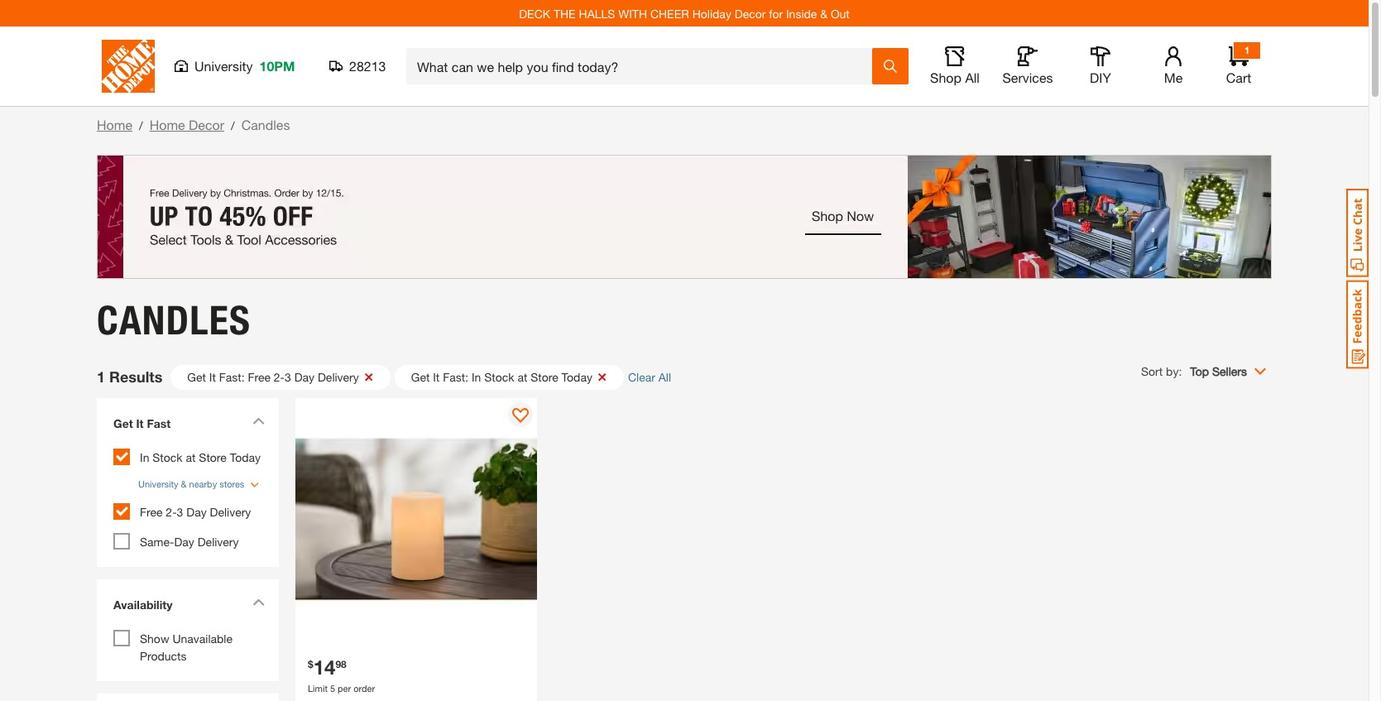Task type: describe. For each thing, give the bounding box(es) containing it.
it for get it fast: free 2-3 day delivery
[[209, 370, 216, 384]]

university for university 10pm
[[194, 58, 253, 74]]

availability
[[113, 598, 173, 612]]

sort by: top sellers
[[1141, 364, 1247, 378]]

get it fast link
[[105, 406, 271, 444]]

3 inside button
[[285, 370, 291, 384]]

for
[[769, 6, 783, 20]]

1 vertical spatial decor
[[189, 117, 224, 132]]

today inside get it fast: in stock at store today button
[[562, 370, 593, 384]]

show unavailable products
[[140, 631, 233, 663]]

2- inside get it fast: free 2-3 day delivery button
[[274, 370, 285, 384]]

sellers
[[1212, 364, 1247, 378]]

get for get it fast
[[113, 416, 133, 430]]

$ 14 98
[[308, 655, 347, 679]]

home decor link
[[150, 117, 224, 132]]

all for shop all
[[965, 70, 980, 85]]

same-day delivery link
[[140, 535, 239, 549]]

the
[[554, 6, 576, 20]]

display image
[[513, 408, 529, 424]]

home link
[[97, 117, 132, 132]]

products
[[140, 649, 187, 663]]

the home depot logo image
[[102, 40, 155, 93]]

0 horizontal spatial 2-
[[166, 505, 177, 519]]

1 vertical spatial candles
[[97, 296, 251, 344]]

sort
[[1141, 364, 1163, 378]]

order
[[354, 683, 375, 694]]

services button
[[1001, 46, 1054, 86]]

get it fast: in stock at store today button
[[395, 365, 624, 389]]

shop
[[930, 70, 962, 85]]

1 vertical spatial in
[[140, 450, 149, 464]]

0 vertical spatial &
[[820, 6, 828, 20]]

1 inside cart 1
[[1244, 44, 1250, 56]]

14
[[313, 655, 336, 679]]

university 10pm
[[194, 58, 295, 74]]

$
[[308, 658, 313, 670]]

show
[[140, 631, 169, 646]]

deck the halls with cheer holiday decor for inside & out link
[[519, 6, 850, 20]]

get it fast: free 2-3 day delivery button
[[171, 365, 390, 389]]

results
[[109, 367, 163, 386]]

services
[[1003, 70, 1053, 85]]

all for clear all
[[659, 370, 671, 384]]

0 vertical spatial candles
[[241, 117, 290, 132]]

diy
[[1090, 70, 1111, 85]]

in stock at store today link
[[140, 450, 261, 464]]

free 2-3 day delivery
[[140, 505, 251, 519]]

shop all button
[[929, 46, 982, 86]]

fast
[[147, 416, 171, 430]]

live chat image
[[1347, 189, 1369, 277]]

day inside button
[[294, 370, 315, 384]]

free 2-3 day delivery link
[[140, 505, 251, 519]]

0 horizontal spatial stock
[[153, 450, 183, 464]]

holiday
[[692, 6, 732, 20]]

stores
[[219, 478, 244, 489]]

get it fast
[[113, 416, 171, 430]]

1 vertical spatial today
[[230, 450, 261, 464]]

store inside button
[[531, 370, 558, 384]]

98
[[336, 658, 347, 670]]

by:
[[1166, 364, 1182, 378]]

0 horizontal spatial store
[[199, 450, 227, 464]]

fast: for in
[[443, 370, 468, 384]]

2 / from the left
[[231, 118, 235, 132]]

feedback link image
[[1347, 280, 1369, 369]]

caret icon image for availability
[[252, 598, 265, 606]]

me
[[1164, 70, 1183, 85]]

sponsored banner image
[[97, 155, 1272, 279]]

1 home from the left
[[97, 117, 132, 132]]

limit
[[308, 683, 328, 694]]

me button
[[1147, 46, 1200, 86]]

university for university & nearby stores
[[138, 478, 178, 489]]

5
[[330, 683, 335, 694]]

shop all
[[930, 70, 980, 85]]

0 horizontal spatial free
[[140, 505, 163, 519]]

1 / from the left
[[139, 118, 143, 132]]

0 horizontal spatial &
[[181, 478, 187, 489]]



Task type: locate. For each thing, give the bounding box(es) containing it.
university left 10pm at the left top of page
[[194, 58, 253, 74]]

1 horizontal spatial &
[[820, 6, 828, 20]]

same-
[[140, 535, 174, 549]]

0 vertical spatial today
[[562, 370, 593, 384]]

home / home decor / candles
[[97, 117, 290, 132]]

1 horizontal spatial free
[[248, 370, 271, 384]]

0 horizontal spatial at
[[186, 450, 196, 464]]

inside
[[786, 6, 817, 20]]

all
[[965, 70, 980, 85], [659, 370, 671, 384]]

0 vertical spatial free
[[248, 370, 271, 384]]

all right clear
[[659, 370, 671, 384]]

1 left results
[[97, 367, 105, 386]]

home
[[97, 117, 132, 132], [150, 117, 185, 132]]

1 horizontal spatial in
[[472, 370, 481, 384]]

caret icon image inside availability link
[[252, 598, 265, 606]]

free
[[248, 370, 271, 384], [140, 505, 163, 519]]

it
[[209, 370, 216, 384], [433, 370, 440, 384], [136, 416, 144, 430]]

delivery
[[318, 370, 359, 384], [210, 505, 251, 519], [198, 535, 239, 549]]

at up "university & nearby stores" at the left
[[186, 450, 196, 464]]

day
[[294, 370, 315, 384], [186, 505, 207, 519], [174, 535, 194, 549]]

fast: for free
[[219, 370, 245, 384]]

university
[[194, 58, 253, 74], [138, 478, 178, 489]]

1 horizontal spatial at
[[518, 370, 527, 384]]

limit 5 per order
[[308, 683, 375, 694]]

deck the halls with cheer holiday decor for inside & out
[[519, 6, 850, 20]]

caret icon image inside get it fast "link"
[[252, 417, 265, 424]]

1 up the cart
[[1244, 44, 1250, 56]]

& left out
[[820, 6, 828, 20]]

all inside button
[[659, 370, 671, 384]]

in stock at store today
[[140, 450, 261, 464]]

top
[[1190, 364, 1209, 378]]

1 vertical spatial free
[[140, 505, 163, 519]]

1 caret icon image from the top
[[252, 417, 265, 424]]

1 horizontal spatial /
[[231, 118, 235, 132]]

0 vertical spatial stock
[[484, 370, 514, 384]]

&
[[820, 6, 828, 20], [181, 478, 187, 489]]

0 horizontal spatial all
[[659, 370, 671, 384]]

all right shop
[[965, 70, 980, 85]]

fast:
[[219, 370, 245, 384], [443, 370, 468, 384]]

with
[[618, 6, 647, 20]]

at
[[518, 370, 527, 384], [186, 450, 196, 464]]

1 fast: from the left
[[219, 370, 245, 384]]

2 caret icon image from the top
[[252, 598, 265, 606]]

0 vertical spatial 2-
[[274, 370, 285, 384]]

unavailable
[[172, 631, 233, 646]]

3
[[285, 370, 291, 384], [177, 505, 183, 519]]

What can we help you find today? search field
[[417, 49, 871, 84]]

0 horizontal spatial today
[[230, 450, 261, 464]]

decor left 'for'
[[735, 6, 766, 20]]

1 horizontal spatial 3
[[285, 370, 291, 384]]

cart 1
[[1226, 44, 1252, 85]]

2 fast: from the left
[[443, 370, 468, 384]]

store
[[531, 370, 558, 384], [199, 450, 227, 464]]

0 vertical spatial all
[[965, 70, 980, 85]]

1 vertical spatial 3
[[177, 505, 183, 519]]

get for get it fast: free 2-3 day delivery
[[187, 370, 206, 384]]

cart
[[1226, 70, 1252, 85]]

2 home from the left
[[150, 117, 185, 132]]

0 horizontal spatial university
[[138, 478, 178, 489]]

2-
[[274, 370, 285, 384], [166, 505, 177, 519]]

1 vertical spatial store
[[199, 450, 227, 464]]

1 horizontal spatial it
[[209, 370, 216, 384]]

1 vertical spatial stock
[[153, 450, 183, 464]]

1 vertical spatial all
[[659, 370, 671, 384]]

it for get it fast
[[136, 416, 144, 430]]

per
[[338, 683, 351, 694]]

stock inside button
[[484, 370, 514, 384]]

1 vertical spatial day
[[186, 505, 207, 519]]

get inside "link"
[[113, 416, 133, 430]]

0 horizontal spatial home
[[97, 117, 132, 132]]

1 vertical spatial 1
[[97, 367, 105, 386]]

today up stores
[[230, 450, 261, 464]]

deck
[[519, 6, 550, 20]]

cheer
[[650, 6, 689, 20]]

free inside get it fast: free 2-3 day delivery button
[[248, 370, 271, 384]]

1 vertical spatial university
[[138, 478, 178, 489]]

at up display 'icon'
[[518, 370, 527, 384]]

28213 button
[[329, 58, 387, 74]]

in
[[472, 370, 481, 384], [140, 450, 149, 464]]

get it fast: free 2-3 day delivery
[[187, 370, 359, 384]]

fast: inside get it fast: in stock at store today button
[[443, 370, 468, 384]]

nearby
[[189, 478, 217, 489]]

0 vertical spatial delivery
[[318, 370, 359, 384]]

0 vertical spatial at
[[518, 370, 527, 384]]

stock down fast
[[153, 450, 183, 464]]

0 vertical spatial 1
[[1244, 44, 1250, 56]]

1 horizontal spatial stock
[[484, 370, 514, 384]]

out
[[831, 6, 850, 20]]

0 horizontal spatial get
[[113, 416, 133, 430]]

it for get it fast: in stock at store today
[[433, 370, 440, 384]]

2 vertical spatial day
[[174, 535, 194, 549]]

1 horizontal spatial today
[[562, 370, 593, 384]]

10pm
[[259, 58, 295, 74]]

1 results
[[97, 367, 163, 386]]

1 vertical spatial &
[[181, 478, 187, 489]]

1 vertical spatial caret icon image
[[252, 598, 265, 606]]

0 vertical spatial decor
[[735, 6, 766, 20]]

decor down university 10pm
[[189, 117, 224, 132]]

0 vertical spatial university
[[194, 58, 253, 74]]

at inside button
[[518, 370, 527, 384]]

same-day delivery
[[140, 535, 239, 549]]

halls
[[579, 6, 615, 20]]

0 vertical spatial caret icon image
[[252, 417, 265, 424]]

3 in. d x 4.5 in. h fireglow candle with 24 led in white image
[[295, 398, 538, 640]]

1 horizontal spatial 1
[[1244, 44, 1250, 56]]

today left clear
[[562, 370, 593, 384]]

caret icon image for get it fast
[[252, 417, 265, 424]]

university left nearby
[[138, 478, 178, 489]]

0 horizontal spatial /
[[139, 118, 143, 132]]

university & nearby stores
[[138, 478, 244, 489]]

2 horizontal spatial it
[[433, 370, 440, 384]]

& left nearby
[[181, 478, 187, 489]]

1 horizontal spatial store
[[531, 370, 558, 384]]

2 vertical spatial delivery
[[198, 535, 239, 549]]

stock
[[484, 370, 514, 384], [153, 450, 183, 464]]

0 horizontal spatial 3
[[177, 505, 183, 519]]

1 horizontal spatial 2-
[[274, 370, 285, 384]]

/
[[139, 118, 143, 132], [231, 118, 235, 132]]

0 horizontal spatial in
[[140, 450, 149, 464]]

candles
[[241, 117, 290, 132], [97, 296, 251, 344]]

today
[[562, 370, 593, 384], [230, 450, 261, 464]]

1 vertical spatial at
[[186, 450, 196, 464]]

2 horizontal spatial get
[[411, 370, 430, 384]]

get for get it fast: in stock at store today
[[411, 370, 430, 384]]

all inside 'button'
[[965, 70, 980, 85]]

1 horizontal spatial all
[[965, 70, 980, 85]]

clear all button
[[628, 368, 684, 386]]

get it fast: in stock at store today
[[411, 370, 593, 384]]

home right 'home' link
[[150, 117, 185, 132]]

1
[[1244, 44, 1250, 56], [97, 367, 105, 386]]

0 horizontal spatial it
[[136, 416, 144, 430]]

28213
[[349, 58, 386, 74]]

candles down 10pm at the left top of page
[[241, 117, 290, 132]]

clear
[[628, 370, 655, 384]]

0 horizontal spatial fast:
[[219, 370, 245, 384]]

candles up results
[[97, 296, 251, 344]]

0 horizontal spatial 1
[[97, 367, 105, 386]]

availability link
[[105, 588, 271, 626]]

0 vertical spatial 3
[[285, 370, 291, 384]]

show unavailable products link
[[140, 631, 233, 663]]

0 vertical spatial store
[[531, 370, 558, 384]]

it inside "link"
[[136, 416, 144, 430]]

0 horizontal spatial decor
[[189, 117, 224, 132]]

1 horizontal spatial home
[[150, 117, 185, 132]]

1 vertical spatial delivery
[[210, 505, 251, 519]]

diy button
[[1074, 46, 1127, 86]]

clear all
[[628, 370, 671, 384]]

1 horizontal spatial decor
[[735, 6, 766, 20]]

/ right home decor link
[[231, 118, 235, 132]]

home down the home depot logo on the top
[[97, 117, 132, 132]]

delivery inside button
[[318, 370, 359, 384]]

1 horizontal spatial get
[[187, 370, 206, 384]]

/ right 'home' link
[[139, 118, 143, 132]]

1 horizontal spatial fast:
[[443, 370, 468, 384]]

1 horizontal spatial university
[[194, 58, 253, 74]]

0 vertical spatial day
[[294, 370, 315, 384]]

0 vertical spatial in
[[472, 370, 481, 384]]

1 vertical spatial 2-
[[166, 505, 177, 519]]

in inside button
[[472, 370, 481, 384]]

stock up display 'icon'
[[484, 370, 514, 384]]

caret icon image
[[252, 417, 265, 424], [252, 598, 265, 606]]

decor
[[735, 6, 766, 20], [189, 117, 224, 132]]

get
[[187, 370, 206, 384], [411, 370, 430, 384], [113, 416, 133, 430]]

fast: inside get it fast: free 2-3 day delivery button
[[219, 370, 245, 384]]



Task type: vqa. For each thing, say whether or not it's contained in the screenshot.
Candles to the bottom
yes



